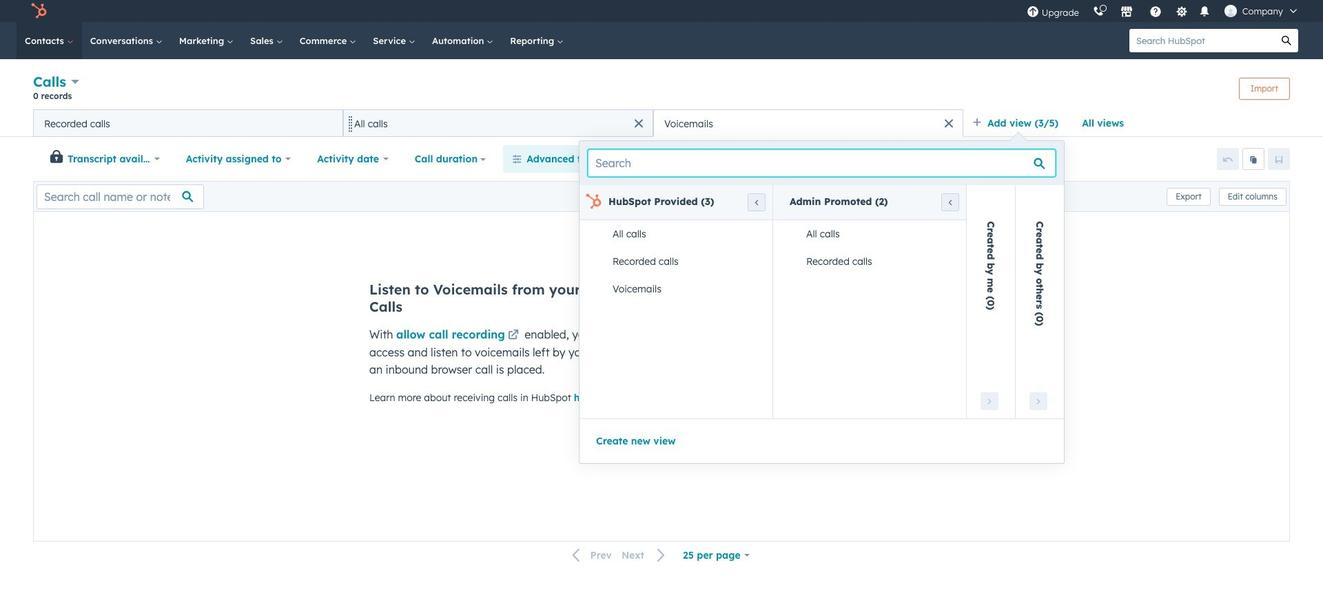 Task type: locate. For each thing, give the bounding box(es) containing it.
menu
[[1020, 0, 1306, 22]]

banner
[[33, 72, 1290, 110]]

Search search field
[[588, 150, 1056, 177]]

Search call name or notes search field
[[37, 184, 204, 209]]

jacob simon image
[[1224, 5, 1237, 17]]

pagination navigation
[[564, 547, 674, 565]]

link opens in a new window image
[[508, 328, 519, 345]]

marketplaces image
[[1120, 6, 1133, 19]]



Task type: describe. For each thing, give the bounding box(es) containing it.
Search HubSpot search field
[[1129, 29, 1275, 52]]

link opens in a new window image
[[508, 331, 519, 342]]



Task type: vqa. For each thing, say whether or not it's contained in the screenshot.
"Last" in the LAST ACTIVITY DATE --
no



